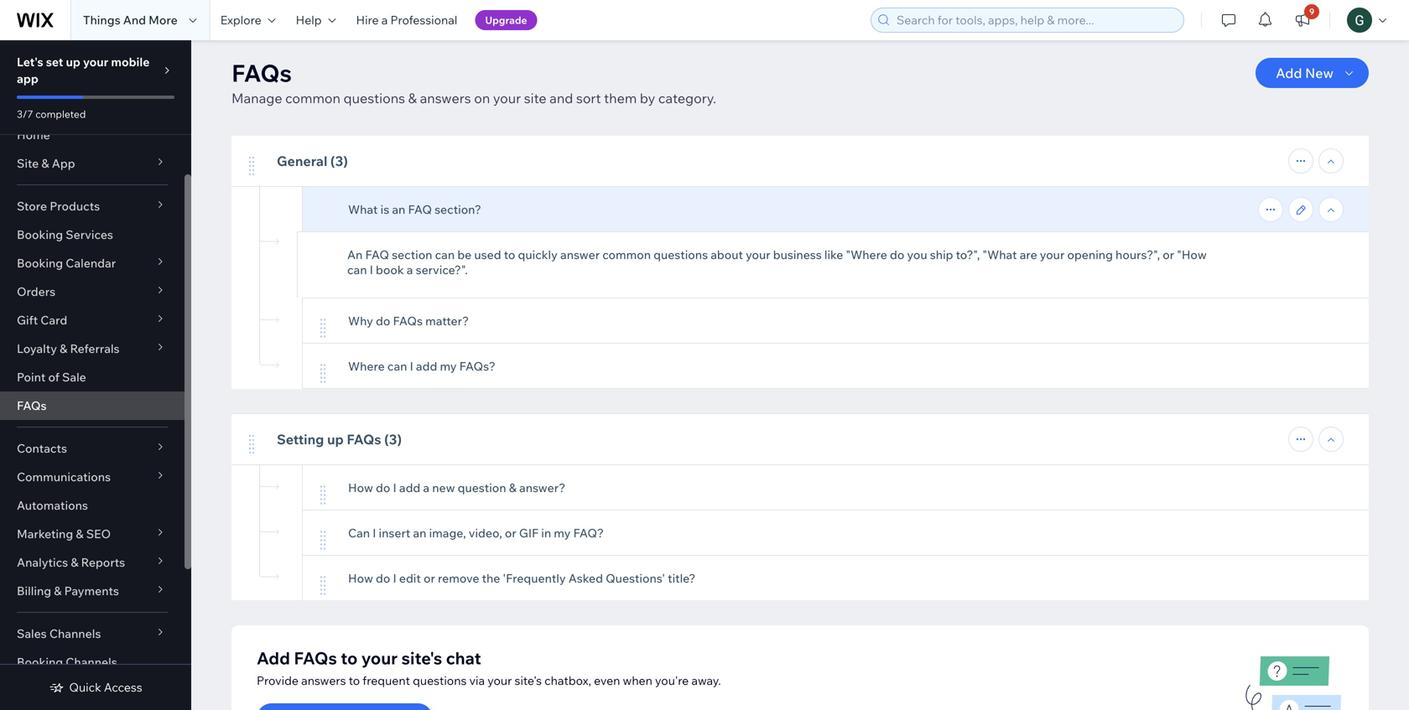 Task type: vqa. For each thing, say whether or not it's contained in the screenshot.
your
yes



Task type: locate. For each thing, give the bounding box(es) containing it.
remove
[[438, 571, 479, 586]]

1 vertical spatial channels
[[66, 655, 117, 670]]

an right is
[[392, 202, 405, 217]]

0 vertical spatial booking
[[17, 227, 63, 242]]

1 vertical spatial a
[[407, 263, 413, 277]]

completed
[[35, 108, 86, 120]]

sort
[[576, 90, 601, 107]]

my
[[440, 359, 457, 374], [554, 526, 571, 541]]

chat
[[446, 648, 481, 669]]

i left the book
[[370, 263, 373, 277]]

1 horizontal spatial common
[[602, 247, 651, 262]]

add
[[416, 359, 437, 374], [399, 481, 420, 495]]

0 vertical spatial common
[[285, 90, 340, 107]]

faqs down point
[[17, 398, 47, 413]]

do up insert
[[376, 481, 390, 495]]

0 vertical spatial up
[[66, 55, 80, 69]]

1 horizontal spatial add
[[1276, 65, 1302, 81]]

(3) down where
[[384, 431, 402, 448]]

1 horizontal spatial an
[[413, 526, 426, 541]]

can
[[435, 247, 455, 262], [347, 263, 367, 277], [387, 359, 407, 374]]

0 horizontal spatial faq
[[365, 247, 389, 262]]

chatbox,
[[544, 674, 591, 688]]

faqs
[[231, 58, 292, 88], [393, 314, 423, 328], [17, 398, 47, 413], [347, 431, 381, 448], [294, 648, 337, 669]]

0 horizontal spatial add
[[257, 648, 290, 669]]

1 vertical spatial add
[[257, 648, 290, 669]]

9
[[1309, 6, 1314, 17]]

your
[[83, 55, 108, 69], [493, 90, 521, 107], [746, 247, 770, 262], [1040, 247, 1065, 262], [361, 648, 398, 669], [488, 674, 512, 688]]

a
[[381, 13, 388, 27], [407, 263, 413, 277], [423, 481, 430, 495]]

general
[[277, 153, 327, 169]]

0 horizontal spatial site's
[[401, 648, 442, 669]]

& left answer?
[[509, 481, 517, 495]]

via
[[469, 674, 485, 688]]

0 horizontal spatial (3)
[[330, 153, 348, 169]]

used
[[474, 247, 501, 262]]

up right setting
[[327, 431, 344, 448]]

booking for booking services
[[17, 227, 63, 242]]

questions left the about
[[653, 247, 708, 262]]

site's left chat
[[401, 648, 442, 669]]

& inside dropdown button
[[41, 156, 49, 171]]

store
[[17, 199, 47, 213]]

add for new
[[1276, 65, 1302, 81]]

hours?",
[[1116, 247, 1160, 262]]

an
[[347, 247, 363, 262]]

0 vertical spatial to
[[504, 247, 515, 262]]

hire a professional
[[356, 13, 457, 27]]

a inside "an faq section can be used to quickly answer common questions about your business like "where do you ship to?", "what are your opening hours?", or "how can i book a service?"."
[[407, 263, 413, 277]]

a right hire
[[381, 13, 388, 27]]

2 vertical spatial or
[[424, 571, 435, 586]]

0 vertical spatial my
[[440, 359, 457, 374]]

1 vertical spatial faq
[[365, 247, 389, 262]]

0 horizontal spatial or
[[424, 571, 435, 586]]

channels up quick access button
[[66, 655, 117, 670]]

booking down sales
[[17, 655, 63, 670]]

0 vertical spatial site's
[[401, 648, 442, 669]]

how down 'can'
[[348, 571, 373, 586]]

3 booking from the top
[[17, 655, 63, 670]]

questions for chat
[[413, 674, 467, 688]]

1 vertical spatial can
[[347, 263, 367, 277]]

add left new
[[1276, 65, 1302, 81]]

quick
[[69, 680, 101, 695]]

quickly
[[518, 247, 558, 262]]

frequent
[[363, 674, 410, 688]]

& left reports at the bottom of the page
[[71, 555, 78, 570]]

booking
[[17, 227, 63, 242], [17, 256, 63, 270], [17, 655, 63, 670]]

2 vertical spatial questions
[[413, 674, 467, 688]]

faqs link
[[0, 392, 185, 420]]

help
[[296, 13, 322, 27]]

let's set up your mobile app
[[17, 55, 150, 86]]

or right edit
[[424, 571, 435, 586]]

1 booking from the top
[[17, 227, 63, 242]]

& left on
[[408, 90, 417, 107]]

0 vertical spatial faq
[[408, 202, 432, 217]]

do left edit
[[376, 571, 390, 586]]

the
[[482, 571, 500, 586]]

faqs inside add faqs to your site's chat provide answers to frequent questions via your site's chatbox, even when you're away.
[[294, 648, 337, 669]]

2 horizontal spatial questions
[[653, 247, 708, 262]]

manage
[[231, 90, 282, 107]]

booking down store at the top of page
[[17, 227, 63, 242]]

quick access
[[69, 680, 142, 695]]

i for or
[[393, 571, 396, 586]]

orders
[[17, 284, 56, 299]]

provide
[[257, 674, 299, 688]]

add up provide
[[257, 648, 290, 669]]

do inside "an faq section can be used to quickly answer common questions about your business like "where do you ship to?", "what are your opening hours?", or "how can i book a service?"."
[[890, 247, 904, 262]]

& right site
[[41, 156, 49, 171]]

0 vertical spatial add
[[1276, 65, 1302, 81]]

0 horizontal spatial an
[[392, 202, 405, 217]]

you're
[[655, 674, 689, 688]]

how for how do i add a new question & answer?
[[348, 481, 373, 495]]

do
[[890, 247, 904, 262], [376, 314, 390, 328], [376, 481, 390, 495], [376, 571, 390, 586]]

&
[[408, 90, 417, 107], [41, 156, 49, 171], [60, 341, 67, 356], [509, 481, 517, 495], [76, 527, 83, 541], [71, 555, 78, 570], [54, 584, 62, 598]]

& left seo
[[76, 527, 83, 541]]

faqs up manage
[[231, 58, 292, 88]]

2 how from the top
[[348, 571, 373, 586]]

1 horizontal spatial answers
[[420, 90, 471, 107]]

& inside "faqs manage common questions & answers on your site and sort them by category."
[[408, 90, 417, 107]]

common right answer
[[602, 247, 651, 262]]

gif
[[519, 526, 539, 541]]

0 horizontal spatial questions
[[344, 90, 405, 107]]

questions down chat
[[413, 674, 467, 688]]

about
[[711, 247, 743, 262]]

(3)
[[330, 153, 348, 169], [384, 431, 402, 448]]

questions down hire
[[344, 90, 405, 107]]

faq up the book
[[365, 247, 389, 262]]

0 vertical spatial answers
[[420, 90, 471, 107]]

booking for booking calendar
[[17, 256, 63, 270]]

up right the set
[[66, 55, 80, 69]]

or left "gif"
[[505, 526, 516, 541]]

title?
[[668, 571, 696, 586]]

& for app
[[41, 156, 49, 171]]

my right in
[[554, 526, 571, 541]]

2 horizontal spatial or
[[1163, 247, 1174, 262]]

marketing & seo button
[[0, 520, 185, 549]]

2 horizontal spatial a
[[423, 481, 430, 495]]

do left you
[[890, 247, 904, 262]]

setting up faqs (3)
[[277, 431, 402, 448]]

channels inside sales channels popup button
[[49, 627, 101, 641]]

questions inside "an faq section can be used to quickly answer common questions about your business like "where do you ship to?", "what are your opening hours?", or "how can i book a service?"."
[[653, 247, 708, 262]]

question
[[458, 481, 506, 495]]

i for a
[[393, 481, 396, 495]]

add left new
[[399, 481, 420, 495]]

& inside popup button
[[60, 341, 67, 356]]

1 vertical spatial add
[[399, 481, 420, 495]]

even
[[594, 674, 620, 688]]

i up insert
[[393, 481, 396, 495]]

channels inside booking channels link
[[66, 655, 117, 670]]

0 horizontal spatial answers
[[301, 674, 346, 688]]

add for faqs
[[257, 648, 290, 669]]

2 booking from the top
[[17, 256, 63, 270]]

when
[[623, 674, 652, 688]]

or left '"how'
[[1163, 247, 1174, 262]]

0 horizontal spatial up
[[66, 55, 80, 69]]

my left the faqs?
[[440, 359, 457, 374]]

i right 'can'
[[373, 526, 376, 541]]

to?",
[[956, 247, 980, 262]]

marketing
[[17, 527, 73, 541]]

opening
[[1067, 247, 1113, 262]]

analytics
[[17, 555, 68, 570]]

gift
[[17, 313, 38, 328]]

hire a professional link
[[346, 0, 467, 40]]

store products button
[[0, 192, 185, 221]]

do for matter?
[[376, 314, 390, 328]]

what is an faq section?
[[348, 202, 481, 217]]

how up 'can'
[[348, 481, 373, 495]]

1 horizontal spatial faq
[[408, 202, 432, 217]]

seo
[[86, 527, 111, 541]]

answers inside "faqs manage common questions & answers on your site and sort them by category."
[[420, 90, 471, 107]]

or
[[1163, 247, 1174, 262], [505, 526, 516, 541], [424, 571, 435, 586]]

answers right provide
[[301, 674, 346, 688]]

& right loyalty at the left of page
[[60, 341, 67, 356]]

0 vertical spatial how
[[348, 481, 373, 495]]

an right insert
[[413, 526, 426, 541]]

sales channels button
[[0, 620, 185, 648]]

insert
[[379, 526, 410, 541]]

channels
[[49, 627, 101, 641], [66, 655, 117, 670]]

category.
[[658, 90, 716, 107]]

0 vertical spatial add
[[416, 359, 437, 374]]

booking inside dropdown button
[[17, 256, 63, 270]]

ship
[[930, 247, 953, 262]]

1 horizontal spatial (3)
[[384, 431, 402, 448]]

business
[[773, 247, 822, 262]]

1 horizontal spatial site's
[[515, 674, 542, 688]]

i right where
[[410, 359, 413, 374]]

a left new
[[423, 481, 430, 495]]

3/7 completed
[[17, 108, 86, 120]]

add down why do faqs matter?
[[416, 359, 437, 374]]

faqs inside "faqs manage common questions & answers on your site and sort them by category."
[[231, 58, 292, 88]]

your right on
[[493, 90, 521, 107]]

2 vertical spatial booking
[[17, 655, 63, 670]]

billing & payments button
[[0, 577, 185, 606]]

faq right is
[[408, 202, 432, 217]]

0 horizontal spatial common
[[285, 90, 340, 107]]

2 horizontal spatial can
[[435, 247, 455, 262]]

up
[[66, 55, 80, 69], [327, 431, 344, 448]]

your left the mobile
[[83, 55, 108, 69]]

quick access button
[[49, 680, 142, 695]]

orders button
[[0, 278, 185, 306]]

a down section
[[407, 263, 413, 277]]

1 horizontal spatial can
[[387, 359, 407, 374]]

add inside popup button
[[1276, 65, 1302, 81]]

faqs up provide
[[294, 648, 337, 669]]

1 vertical spatial up
[[327, 431, 344, 448]]

faqs manage common questions & answers on your site and sort them by category.
[[231, 58, 716, 107]]

1 horizontal spatial up
[[327, 431, 344, 448]]

can down "an"
[[347, 263, 367, 277]]

loyalty & referrals
[[17, 341, 120, 356]]

by
[[640, 90, 655, 107]]

0 vertical spatial questions
[[344, 90, 405, 107]]

i left edit
[[393, 571, 396, 586]]

booking up orders at top left
[[17, 256, 63, 270]]

contacts button
[[0, 434, 185, 463]]

channels up booking channels
[[49, 627, 101, 641]]

add inside add faqs to your site's chat provide answers to frequent questions via your site's chatbox, even when you're away.
[[257, 648, 290, 669]]

how for how do i edit or remove the 'frequently asked questions' title?
[[348, 571, 373, 586]]

1 vertical spatial site's
[[515, 674, 542, 688]]

questions inside add faqs to your site's chat provide answers to frequent questions via your site's chatbox, even when you're away.
[[413, 674, 467, 688]]

answers left on
[[420, 90, 471, 107]]

& right billing
[[54, 584, 62, 598]]

answer
[[560, 247, 600, 262]]

in
[[541, 526, 551, 541]]

1 vertical spatial how
[[348, 571, 373, 586]]

analytics & reports
[[17, 555, 125, 570]]

1 vertical spatial booking
[[17, 256, 63, 270]]

site's left chatbox,
[[515, 674, 542, 688]]

0 vertical spatial channels
[[49, 627, 101, 641]]

home
[[17, 127, 50, 142]]

3/7
[[17, 108, 33, 120]]

1 vertical spatial common
[[602, 247, 651, 262]]

your right the about
[[746, 247, 770, 262]]

1 horizontal spatial a
[[407, 263, 413, 277]]

common inside "faqs manage common questions & answers on your site and sort them by category."
[[285, 90, 340, 107]]

common right manage
[[285, 90, 340, 107]]

hire
[[356, 13, 379, 27]]

2 vertical spatial to
[[349, 674, 360, 688]]

an faq section can be used to quickly answer common questions about your business like "where do you ship to?", "what are your opening hours?", or "how can i book a service?".
[[347, 247, 1209, 277]]

can up service?".
[[435, 247, 455, 262]]

1 vertical spatial my
[[554, 526, 571, 541]]

(3) right the general
[[330, 153, 348, 169]]

9 button
[[1284, 0, 1321, 40]]

1 vertical spatial or
[[505, 526, 516, 541]]

add
[[1276, 65, 1302, 81], [257, 648, 290, 669]]

sales
[[17, 627, 47, 641]]

can right where
[[387, 359, 407, 374]]

0 vertical spatial a
[[381, 13, 388, 27]]

you
[[907, 247, 927, 262]]

1 vertical spatial answers
[[301, 674, 346, 688]]

1 how from the top
[[348, 481, 373, 495]]

sidebar element
[[0, 40, 191, 710]]

do right why
[[376, 314, 390, 328]]

answers
[[420, 90, 471, 107], [301, 674, 346, 688]]

0 vertical spatial can
[[435, 247, 455, 262]]

1 horizontal spatial questions
[[413, 674, 467, 688]]

2 vertical spatial a
[[423, 481, 430, 495]]

0 vertical spatial or
[[1163, 247, 1174, 262]]

1 vertical spatial questions
[[653, 247, 708, 262]]



Task type: describe. For each thing, give the bounding box(es) containing it.
away.
[[691, 674, 721, 688]]

section?
[[435, 202, 481, 217]]

loyalty & referrals button
[[0, 335, 185, 363]]

questions for used
[[653, 247, 708, 262]]

app
[[17, 71, 38, 86]]

answers inside add faqs to your site's chat provide answers to frequent questions via your site's chatbox, even when you're away.
[[301, 674, 346, 688]]

video,
[[469, 526, 502, 541]]

faq inside "an faq section can be used to quickly answer common questions about your business like "where do you ship to?", "what are your opening hours?", or "how can i book a service?"."
[[365, 247, 389, 262]]

faqs?
[[459, 359, 496, 374]]

answer?
[[519, 481, 565, 495]]

set
[[46, 55, 63, 69]]

0 vertical spatial (3)
[[330, 153, 348, 169]]

add faqs to your site's chat provide answers to frequent questions via your site's chatbox, even when you're away.
[[257, 648, 721, 688]]

sale
[[62, 370, 86, 385]]

2 vertical spatial can
[[387, 359, 407, 374]]

your right are
[[1040, 247, 1065, 262]]

and
[[123, 13, 146, 27]]

referrals
[[70, 341, 120, 356]]

where
[[348, 359, 385, 374]]

faqs inside sidebar 'element'
[[17, 398, 47, 413]]

sales channels
[[17, 627, 101, 641]]

your inside let's set up your mobile app
[[83, 55, 108, 69]]

billing & payments
[[17, 584, 119, 598]]

booking channels link
[[0, 648, 185, 677]]

i for my
[[410, 359, 413, 374]]

what
[[348, 202, 378, 217]]

0 horizontal spatial a
[[381, 13, 388, 27]]

why
[[348, 314, 373, 328]]

0 horizontal spatial can
[[347, 263, 367, 277]]

communications
[[17, 470, 111, 484]]

point of sale link
[[0, 363, 185, 392]]

be
[[457, 247, 472, 262]]

upgrade
[[485, 14, 527, 26]]

payments
[[64, 584, 119, 598]]

booking calendar
[[17, 256, 116, 270]]

loyalty
[[17, 341, 57, 356]]

your right the via
[[488, 674, 512, 688]]

more
[[149, 13, 178, 27]]

home link
[[0, 121, 185, 149]]

products
[[50, 199, 100, 213]]

Search for tools, apps, help & more... field
[[892, 8, 1178, 32]]

booking for booking channels
[[17, 655, 63, 670]]

explore
[[220, 13, 261, 27]]

edit
[[399, 571, 421, 586]]

section
[[392, 247, 432, 262]]

of
[[48, 370, 59, 385]]

billing
[[17, 584, 51, 598]]

questions'
[[606, 571, 665, 586]]

& for seo
[[76, 527, 83, 541]]

do for add
[[376, 481, 390, 495]]

booking channels
[[17, 655, 117, 670]]

are
[[1020, 247, 1037, 262]]

add for a
[[399, 481, 420, 495]]

why do faqs matter?
[[348, 314, 469, 328]]

your inside "faqs manage common questions & answers on your site and sort them by category."
[[493, 90, 521, 107]]

i inside "an faq section can be used to quickly answer common questions about your business like "where do you ship to?", "what are your opening hours?", or "how can i book a service?"."
[[370, 263, 373, 277]]

1 vertical spatial an
[[413, 526, 426, 541]]

marketing & seo
[[17, 527, 111, 541]]

how do i add a new question & answer?
[[348, 481, 565, 495]]

booking services link
[[0, 221, 185, 249]]

where can i add my faqs?
[[348, 359, 496, 374]]

faq?
[[573, 526, 604, 541]]

service?".
[[416, 263, 468, 277]]

calendar
[[66, 256, 116, 270]]

0 vertical spatial an
[[392, 202, 405, 217]]

questions inside "faqs manage common questions & answers on your site and sort them by category."
[[344, 90, 405, 107]]

on
[[474, 90, 490, 107]]

do for edit
[[376, 571, 390, 586]]

or inside "an faq section can be used to quickly answer common questions about your business like "where do you ship to?", "what are your opening hours?", or "how can i book a service?"."
[[1163, 247, 1174, 262]]

booking services
[[17, 227, 113, 242]]

& for payments
[[54, 584, 62, 598]]

your up frequent
[[361, 648, 398, 669]]

"what
[[983, 247, 1017, 262]]

book
[[376, 263, 404, 277]]

setting
[[277, 431, 324, 448]]

& for referrals
[[60, 341, 67, 356]]

"where
[[846, 247, 887, 262]]

1 vertical spatial to
[[341, 648, 358, 669]]

how do i edit or remove the 'frequently asked questions' title?
[[348, 571, 696, 586]]

faqs left matter?
[[393, 314, 423, 328]]

faqs right setting
[[347, 431, 381, 448]]

channels for booking channels
[[66, 655, 117, 670]]

automations link
[[0, 491, 185, 520]]

point
[[17, 370, 46, 385]]

'frequently
[[503, 571, 566, 586]]

add new button
[[1256, 58, 1369, 88]]

channels for sales channels
[[49, 627, 101, 641]]

site & app
[[17, 156, 75, 171]]

let's
[[17, 55, 43, 69]]

help button
[[286, 0, 346, 40]]

booking calendar button
[[0, 249, 185, 278]]

0 horizontal spatial my
[[440, 359, 457, 374]]

gift card
[[17, 313, 67, 328]]

access
[[104, 680, 142, 695]]

point of sale
[[17, 370, 86, 385]]

common inside "an faq section can be used to quickly answer common questions about your business like "where do you ship to?", "what are your opening hours?", or "how can i book a service?"."
[[602, 247, 651, 262]]

site
[[524, 90, 547, 107]]

1 horizontal spatial or
[[505, 526, 516, 541]]

up inside let's set up your mobile app
[[66, 55, 80, 69]]

communications button
[[0, 463, 185, 491]]

automations
[[17, 498, 88, 513]]

matter?
[[425, 314, 469, 328]]

& for reports
[[71, 555, 78, 570]]

new
[[1305, 65, 1334, 81]]

them
[[604, 90, 637, 107]]

1 horizontal spatial my
[[554, 526, 571, 541]]

to inside "an faq section can be used to quickly answer common questions about your business like "where do you ship to?", "what are your opening hours?", or "how can i book a service?"."
[[504, 247, 515, 262]]

1 vertical spatial (3)
[[384, 431, 402, 448]]

professional
[[390, 13, 457, 27]]

add for my
[[416, 359, 437, 374]]



